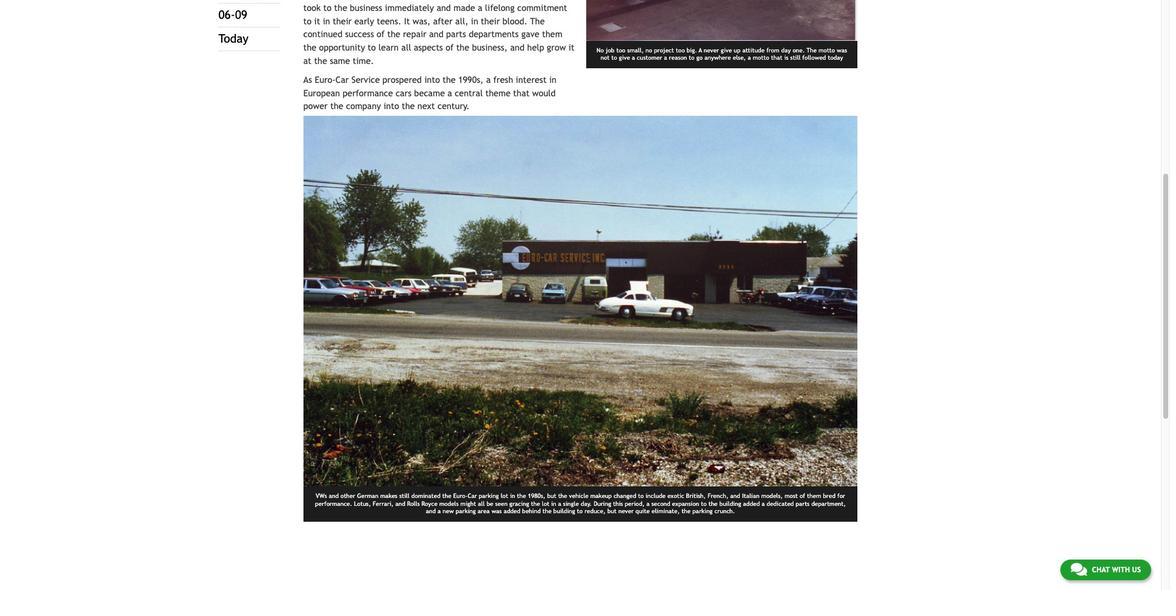 Task type: vqa. For each thing, say whether or not it's contained in the screenshot.
"Euro-" to the bottom
yes



Task type: locate. For each thing, give the bounding box(es) containing it.
to down british,
[[701, 501, 707, 507]]

1 horizontal spatial euro-
[[453, 493, 468, 500]]

was up today
[[837, 47, 847, 54]]

2 horizontal spatial parking
[[693, 508, 713, 515]]

0 horizontal spatial motto
[[753, 55, 770, 61]]

in left single
[[551, 501, 557, 507]]

department,
[[812, 501, 846, 507]]

that inside as euro-car service prospered into the 1990s, a fresh interest in european performance cars       became a central theme that would power the company into the next century.
[[513, 88, 530, 98]]

0 horizontal spatial building
[[554, 508, 575, 515]]

1 vertical spatial euro-
[[453, 493, 468, 500]]

never inside no job too small, no project too big. a never give up attitude from day one. the motto was not to give a customer a reason to go anywhere else, a motto that is still followed today
[[704, 47, 719, 54]]

1 vertical spatial motto
[[753, 55, 770, 61]]

0 vertical spatial was
[[837, 47, 847, 54]]

as euro-car service prospered into the 1990s, a fresh interest in european performance cars       became a central theme that would power the company into the next century.
[[303, 74, 557, 111]]

in
[[549, 74, 557, 85], [510, 493, 515, 500], [551, 501, 557, 507]]

ferrari,
[[373, 501, 394, 507]]

1 horizontal spatial give
[[721, 47, 732, 54]]

never up anywhere
[[704, 47, 719, 54]]

0 vertical spatial car
[[336, 74, 349, 85]]

a down models,
[[762, 501, 765, 507]]

as
[[303, 74, 312, 85]]

1 vertical spatial car
[[468, 493, 477, 500]]

and left rolls
[[396, 501, 405, 507]]

second
[[652, 501, 671, 507]]

0 vertical spatial still
[[791, 55, 801, 61]]

else,
[[733, 55, 746, 61]]

1 horizontal spatial car
[[468, 493, 477, 500]]

for
[[838, 493, 846, 500]]

1 horizontal spatial was
[[837, 47, 847, 54]]

1 horizontal spatial never
[[704, 47, 719, 54]]

added down gracing
[[504, 508, 521, 515]]

1 vertical spatial never
[[619, 508, 634, 515]]

would
[[532, 88, 556, 98]]

day.
[[581, 501, 592, 507]]

0 vertical spatial in
[[549, 74, 557, 85]]

parking
[[479, 493, 499, 500], [456, 508, 476, 515], [693, 508, 713, 515]]

french,
[[708, 493, 729, 500]]

0 horizontal spatial lot
[[501, 493, 508, 500]]

but right "1980s,"
[[547, 493, 557, 500]]

parts
[[796, 501, 810, 507]]

motto down the attitude
[[753, 55, 770, 61]]

0 vertical spatial building
[[720, 501, 742, 507]]

1 horizontal spatial into
[[425, 74, 440, 85]]

0 horizontal spatial give
[[619, 55, 630, 61]]

too
[[617, 47, 626, 54], [676, 47, 685, 54]]

car up might
[[468, 493, 477, 500]]

in up gracing
[[510, 493, 515, 500]]

is
[[785, 55, 789, 61]]

might
[[461, 501, 476, 507]]

and
[[329, 493, 339, 500], [731, 493, 741, 500], [396, 501, 405, 507], [426, 508, 436, 515]]

1 horizontal spatial that
[[771, 55, 783, 61]]

theme
[[486, 88, 511, 98]]

area
[[478, 508, 490, 515]]

lot down "1980s,"
[[542, 501, 550, 507]]

1 horizontal spatial building
[[720, 501, 742, 507]]

still down one.
[[791, 55, 801, 61]]

century.
[[438, 101, 470, 111]]

give down small,
[[619, 55, 630, 61]]

during
[[594, 501, 612, 507]]

0 vertical spatial motto
[[819, 47, 835, 54]]

1 horizontal spatial lot
[[542, 501, 550, 507]]

1 vertical spatial but
[[608, 508, 617, 515]]

euro- up might
[[453, 493, 468, 500]]

a up century.
[[448, 88, 452, 98]]

0 horizontal spatial too
[[617, 47, 626, 54]]

car inside vws and other german makes still dominated the euro-car parking lot in the 1980s, but the vehicle makeup changed to include exotic british, french, and italian models, most of them bred for performance. lotus, ferrari, and rolls royce models might all be seen gracing the lot in a single day. during this period, a second expansion to the building added a dedicated parts department, and a new parking area was added behind the building to reduce, but never quite eliminate, the parking crunch.
[[468, 493, 477, 500]]

that down interest
[[513, 88, 530, 98]]

0 horizontal spatial that
[[513, 88, 530, 98]]

parking up the be
[[479, 493, 499, 500]]

0 vertical spatial give
[[721, 47, 732, 54]]

lot
[[501, 493, 508, 500], [542, 501, 550, 507]]

never down the this
[[619, 508, 634, 515]]

building up the "crunch."
[[720, 501, 742, 507]]

models,
[[762, 493, 783, 500]]

the left 1990s, in the left top of the page
[[443, 74, 456, 85]]

0 horizontal spatial car
[[336, 74, 349, 85]]

european
[[303, 88, 340, 98]]

to
[[612, 55, 617, 61], [689, 55, 695, 61], [638, 493, 644, 500], [701, 501, 707, 507], [577, 508, 583, 515]]

0 horizontal spatial euro-
[[315, 74, 336, 85]]

reduce,
[[585, 508, 606, 515]]

09
[[235, 8, 247, 21]]

1 vertical spatial still
[[399, 493, 410, 500]]

1 vertical spatial lot
[[542, 501, 550, 507]]

added down italian
[[743, 501, 760, 507]]

was inside vws and other german makes still dominated the euro-car parking lot in the 1980s, but the vehicle makeup changed to include exotic british, french, and italian models, most of them bred for performance. lotus, ferrari, and rolls royce models might all be seen gracing the lot in a single day. during this period, a second expansion to the building added a dedicated parts department, and a new parking area was added behind the building to reduce, but never quite eliminate, the parking crunch.
[[492, 508, 502, 515]]

0 vertical spatial lot
[[501, 493, 508, 500]]

0 horizontal spatial never
[[619, 508, 634, 515]]

was down seen
[[492, 508, 502, 515]]

into up became
[[425, 74, 440, 85]]

car inside as euro-car service prospered into the 1990s, a fresh interest in european performance cars       became a central theme that would power the company into the next century.
[[336, 74, 349, 85]]

lotus,
[[354, 501, 371, 507]]

but
[[547, 493, 557, 500], [608, 508, 617, 515]]

car
[[336, 74, 349, 85], [468, 493, 477, 500]]

1980s,
[[528, 493, 546, 500]]

that down from
[[771, 55, 783, 61]]

car left service
[[336, 74, 349, 85]]

1 vertical spatial give
[[619, 55, 630, 61]]

0 horizontal spatial was
[[492, 508, 502, 515]]

next
[[418, 101, 435, 111]]

give
[[721, 47, 732, 54], [619, 55, 630, 61]]

to down day.
[[577, 508, 583, 515]]

anywhere
[[705, 55, 731, 61]]

most
[[785, 493, 798, 500]]

this
[[613, 501, 623, 507]]

too right job
[[617, 47, 626, 54]]

still
[[791, 55, 801, 61], [399, 493, 410, 500]]

1 vertical spatial building
[[554, 508, 575, 515]]

0 horizontal spatial added
[[504, 508, 521, 515]]

performance
[[343, 88, 393, 98]]

into
[[425, 74, 440, 85], [384, 101, 399, 111]]

0 vertical spatial euro-
[[315, 74, 336, 85]]

1 vertical spatial was
[[492, 508, 502, 515]]

the right the behind
[[543, 508, 552, 515]]

was
[[837, 47, 847, 54], [492, 508, 502, 515]]

1 horizontal spatial too
[[676, 47, 685, 54]]

attitude
[[743, 47, 765, 54]]

to up the period,
[[638, 493, 644, 500]]

never inside vws and other german makes still dominated the euro-car parking lot in the 1980s, but the vehicle makeup changed to include exotic british, french, and italian models, most of them bred for performance. lotus, ferrari, and rolls royce models might all be seen gracing the lot in a single day. during this period, a second expansion to the building added a dedicated parts department, and a new parking area was added behind the building to reduce, but never quite eliminate, the parking crunch.
[[619, 508, 634, 515]]

0 vertical spatial into
[[425, 74, 440, 85]]

lot up seen
[[501, 493, 508, 500]]

behind
[[522, 508, 541, 515]]

but down the this
[[608, 508, 617, 515]]

06-
[[219, 8, 235, 21]]

0 horizontal spatial but
[[547, 493, 557, 500]]

0 vertical spatial that
[[771, 55, 783, 61]]

us
[[1133, 566, 1141, 574]]

building down single
[[554, 508, 575, 515]]

euro- up european
[[315, 74, 336, 85]]

1 horizontal spatial motto
[[819, 47, 835, 54]]

vws and other german makes still dominated the euro-car parking lot in the 1980s, but the vehicle makeup changed to include exotic british, french, and italian models, most of them bred for performance. lotus, ferrari, and rolls royce models might all be seen gracing the lot in a single day. during this period, a second expansion to the building added a dedicated parts department, and a new parking area was added behind the building to reduce, but never quite eliminate, the parking crunch.
[[315, 493, 846, 515]]

bred
[[823, 493, 836, 500]]

the down cars
[[402, 101, 415, 111]]

with
[[1112, 566, 1130, 574]]

dominated
[[412, 493, 441, 500]]

building
[[720, 501, 742, 507], [554, 508, 575, 515]]

a up quite
[[647, 501, 650, 507]]

1 too from the left
[[617, 47, 626, 54]]

and left italian
[[731, 493, 741, 500]]

motto up today
[[819, 47, 835, 54]]

go
[[697, 55, 703, 61]]

power
[[303, 101, 328, 111]]

reason
[[669, 55, 687, 61]]

single
[[563, 501, 579, 507]]

into down cars
[[384, 101, 399, 111]]

1 vertical spatial that
[[513, 88, 530, 98]]

motto
[[819, 47, 835, 54], [753, 55, 770, 61]]

the up gracing
[[517, 493, 526, 500]]

in inside as euro-car service prospered into the 1990s, a fresh interest in european performance cars       became a central theme that would power the company into the next century.
[[549, 74, 557, 85]]

german
[[357, 493, 379, 500]]

0 vertical spatial never
[[704, 47, 719, 54]]

to down job
[[612, 55, 617, 61]]

that inside no job too small, no project too big. a never give up attitude from day one. the motto was not to give a customer a reason to go anywhere else, a motto that is still followed today
[[771, 55, 783, 61]]

0 horizontal spatial still
[[399, 493, 410, 500]]

give left up
[[721, 47, 732, 54]]

exotic
[[668, 493, 685, 500]]

in up would at the left top of page
[[549, 74, 557, 85]]

new
[[443, 508, 454, 515]]

parking down might
[[456, 508, 476, 515]]

0 vertical spatial added
[[743, 501, 760, 507]]

never
[[704, 47, 719, 54], [619, 508, 634, 515]]

added
[[743, 501, 760, 507], [504, 508, 521, 515]]

that
[[771, 55, 783, 61], [513, 88, 530, 98]]

too up reason
[[676, 47, 685, 54]]

euro- inside as euro-car service prospered into the 1990s, a fresh interest in european performance cars       became a central theme that would power the company into the next century.
[[315, 74, 336, 85]]

2 too from the left
[[676, 47, 685, 54]]

euro-
[[315, 74, 336, 85], [453, 493, 468, 500]]

1 horizontal spatial but
[[608, 508, 617, 515]]

parking down british,
[[693, 508, 713, 515]]

0 horizontal spatial into
[[384, 101, 399, 111]]

italian
[[742, 493, 760, 500]]

all
[[478, 501, 485, 507]]

a
[[632, 55, 635, 61], [664, 55, 668, 61], [748, 55, 751, 61], [486, 74, 491, 85], [448, 88, 452, 98], [558, 501, 562, 507], [647, 501, 650, 507], [762, 501, 765, 507], [438, 508, 441, 515]]

still up rolls
[[399, 493, 410, 500]]

1 horizontal spatial still
[[791, 55, 801, 61]]



Task type: describe. For each thing, give the bounding box(es) containing it.
followed
[[803, 55, 826, 61]]

a left single
[[558, 501, 562, 507]]

and up performance.
[[329, 493, 339, 500]]

1 vertical spatial into
[[384, 101, 399, 111]]

quite
[[636, 508, 650, 515]]

and down royce
[[426, 508, 436, 515]]

the up models
[[443, 493, 452, 500]]

central
[[455, 88, 483, 98]]

british,
[[686, 493, 706, 500]]

one.
[[793, 47, 805, 54]]

the down european
[[330, 101, 344, 111]]

today link
[[219, 32, 249, 45]]

the down expansion in the bottom right of the page
[[682, 508, 691, 515]]

still inside vws and other german makes still dominated the euro-car parking lot in the 1980s, but the vehicle makeup changed to include exotic british, french, and italian models, most of them bred for performance. lotus, ferrari, and rolls royce models might all be seen gracing the lot in a single day. during this period, a second expansion to the building added a dedicated parts department, and a new parking area was added behind the building to reduce, but never quite eliminate, the parking crunch.
[[399, 493, 410, 500]]

day
[[782, 47, 791, 54]]

be
[[487, 501, 494, 507]]

a down small,
[[632, 55, 635, 61]]

chat with us link
[[1061, 560, 1152, 580]]

chat with us
[[1093, 566, 1141, 574]]

up
[[734, 47, 741, 54]]

dedicated
[[767, 501, 794, 507]]

makes
[[381, 493, 398, 500]]

gracing
[[510, 501, 529, 507]]

1990s,
[[458, 74, 484, 85]]

seen
[[495, 501, 508, 507]]

models
[[440, 501, 459, 507]]

became
[[414, 88, 445, 98]]

eliminate,
[[652, 508, 680, 515]]

cars
[[396, 88, 412, 98]]

1 horizontal spatial added
[[743, 501, 760, 507]]

changed
[[614, 493, 637, 500]]

the
[[807, 47, 817, 54]]

to down big.
[[689, 55, 695, 61]]

from
[[767, 47, 780, 54]]

1 vertical spatial in
[[510, 493, 515, 500]]

today
[[219, 32, 249, 45]]

no
[[646, 47, 653, 54]]

was inside no job too small, no project too big. a never give up attitude from day one. the motto was not to give a customer a reason to go anywhere else, a motto that is still followed today
[[837, 47, 847, 54]]

06-09
[[219, 8, 247, 21]]

period,
[[625, 501, 645, 507]]

a left fresh
[[486, 74, 491, 85]]

rolls
[[407, 501, 420, 507]]

crunch.
[[715, 508, 735, 515]]

the down french,
[[709, 501, 718, 507]]

not
[[601, 55, 610, 61]]

big.
[[687, 47, 697, 54]]

no
[[597, 47, 604, 54]]

of
[[800, 493, 806, 500]]

the up single
[[558, 493, 568, 500]]

interest
[[516, 74, 547, 85]]

comments image
[[1071, 562, 1088, 577]]

project
[[654, 47, 674, 54]]

vehicle
[[569, 493, 589, 500]]

0 vertical spatial but
[[547, 493, 557, 500]]

fresh
[[494, 74, 513, 85]]

euro- inside vws and other german makes still dominated the euro-car parking lot in the 1980s, but the vehicle makeup changed to include exotic british, french, and italian models, most of them bred for performance. lotus, ferrari, and rolls royce models might all be seen gracing the lot in a single day. during this period, a second expansion to the building added a dedicated parts department, and a new parking area was added behind the building to reduce, but never quite eliminate, the parking crunch.
[[453, 493, 468, 500]]

company
[[346, 101, 381, 111]]

customer
[[637, 55, 662, 61]]

2 vertical spatial in
[[551, 501, 557, 507]]

small,
[[627, 47, 644, 54]]

the down "1980s,"
[[531, 501, 540, 507]]

still inside no job too small, no project too big. a never give up attitude from day one. the motto was not to give a customer a reason to go anywhere else, a motto that is still followed today
[[791, 55, 801, 61]]

a down project
[[664, 55, 668, 61]]

today
[[828, 55, 844, 61]]

1 horizontal spatial parking
[[479, 493, 499, 500]]

makeup
[[591, 493, 612, 500]]

them
[[807, 493, 822, 500]]

service
[[352, 74, 380, 85]]

royce
[[422, 501, 438, 507]]

a left the new
[[438, 508, 441, 515]]

include
[[646, 493, 666, 500]]

06-09 link
[[219, 8, 247, 21]]

chat
[[1093, 566, 1110, 574]]

vws
[[316, 493, 327, 500]]

job
[[606, 47, 615, 54]]

a down the attitude
[[748, 55, 751, 61]]

1 vertical spatial added
[[504, 508, 521, 515]]

no job too small, no project too big. a never give up attitude from day one. the motto was not to give a customer a reason to go anywhere else, a motto that is still followed today
[[597, 47, 847, 61]]

performance.
[[315, 501, 352, 507]]

0 horizontal spatial parking
[[456, 508, 476, 515]]

expansion
[[672, 501, 700, 507]]

a
[[699, 47, 702, 54]]

prospered
[[383, 74, 422, 85]]

other
[[341, 493, 355, 500]]



